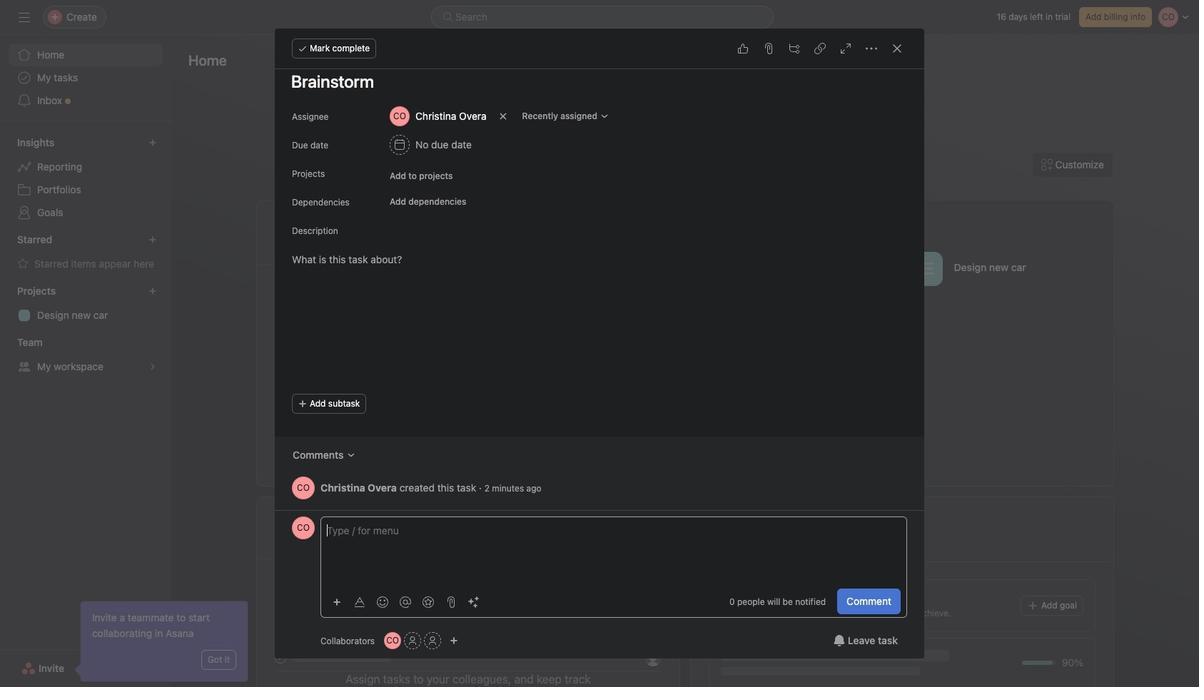 Task type: vqa. For each thing, say whether or not it's contained in the screenshot.
Add items to starred Icon
no



Task type: locate. For each thing, give the bounding box(es) containing it.
add or remove collaborators image
[[384, 633, 401, 650]]

list box
[[431, 6, 774, 29]]

add profile photo image
[[275, 213, 309, 247]]

formatting image
[[354, 597, 366, 608]]

attach a file or paste an image image
[[446, 597, 457, 608]]

toolbar
[[327, 592, 487, 612]]

Mark complete checkbox
[[272, 304, 289, 321]]

ai assist options image
[[468, 597, 480, 608]]

insights element
[[0, 130, 171, 227]]

main content
[[275, 25, 925, 518]]

list item
[[715, 251, 751, 287]]

add or remove collaborators image
[[450, 637, 459, 646]]

open user profile image
[[292, 477, 315, 500]]

at mention image
[[400, 597, 411, 608]]

close task pane image
[[892, 43, 903, 54]]

comments image
[[347, 451, 355, 460]]

tooltip
[[76, 602, 248, 682]]



Task type: describe. For each thing, give the bounding box(es) containing it.
starred element
[[0, 227, 171, 279]]

appreciations image
[[423, 597, 434, 608]]

global element
[[0, 35, 171, 121]]

remove assignee image
[[499, 112, 507, 121]]

open user profile image
[[292, 517, 315, 540]]

projects element
[[0, 279, 171, 330]]

more actions for this task image
[[866, 43, 878, 54]]

brainstorm dialog
[[275, 25, 925, 659]]

hide sidebar image
[[19, 11, 30, 23]]

add subtask image
[[789, 43, 801, 54]]

attachments: add a file to this task, brainstorm image
[[763, 43, 775, 54]]

copy task link image
[[815, 43, 826, 54]]

emoji image
[[377, 597, 389, 608]]

0 likes. click to like this task image
[[738, 43, 749, 54]]

mark complete image
[[272, 304, 289, 321]]

full screen image
[[841, 43, 852, 54]]

teams element
[[0, 330, 171, 381]]

list image
[[917, 260, 934, 277]]

insert an object image
[[333, 598, 341, 607]]

toolbar inside brainstorm dialog
[[327, 592, 487, 612]]

Task Name text field
[[282, 65, 908, 98]]



